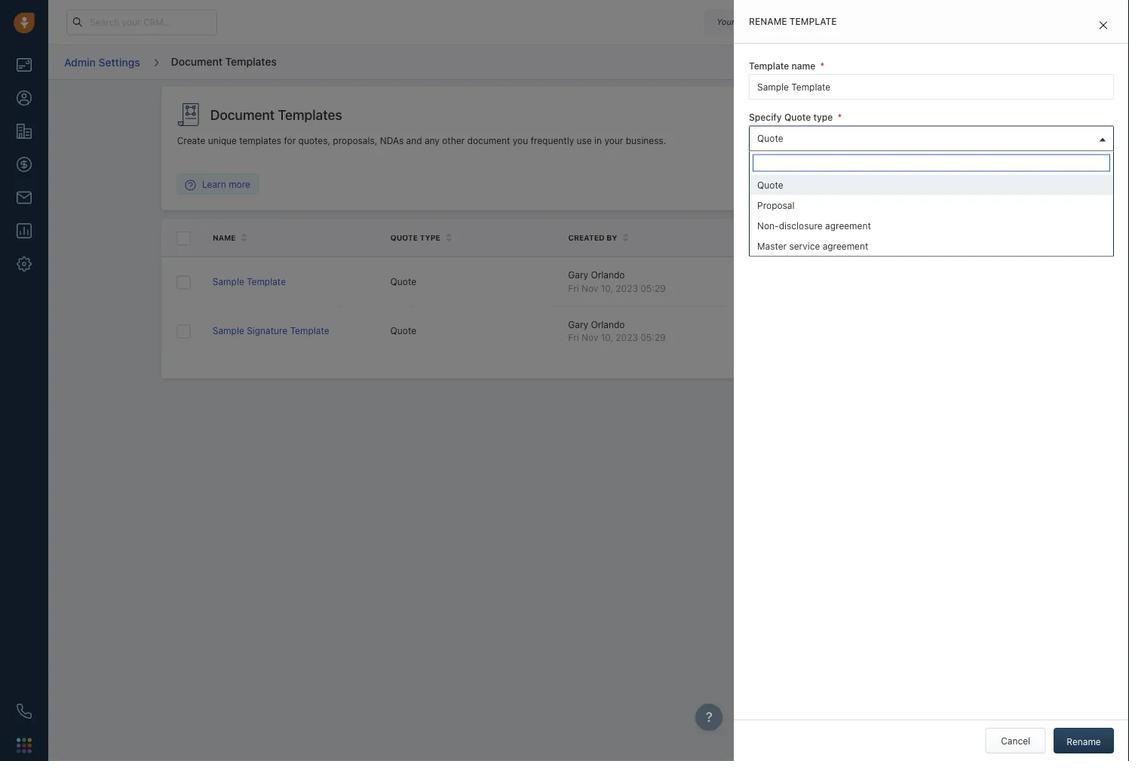 Task type: vqa. For each thing, say whether or not it's contained in the screenshot.
leftmost Create
yes



Task type: describe. For each thing, give the bounding box(es) containing it.
and
[[407, 135, 422, 146]]

quote type
[[391, 233, 441, 242]]

freshworks switcher image
[[17, 738, 32, 754]]

0 vertical spatial document
[[171, 55, 223, 67]]

explore
[[845, 17, 878, 27]]

rename button
[[1054, 728, 1115, 754]]

sample for sample signature template
[[213, 326, 244, 336]]

settings
[[99, 56, 140, 68]]

master service agreement
[[758, 241, 869, 251]]

gary for sample signature template
[[569, 319, 589, 330]]

nov for sample template
[[582, 283, 599, 293]]

specify quote type
[[750, 112, 833, 123]]

signature
[[247, 326, 288, 336]]

10, for sample signature template
[[601, 332, 614, 343]]

1 vertical spatial in
[[595, 135, 602, 146]]

rename template
[[750, 16, 838, 27]]

your
[[717, 17, 735, 27]]

plans
[[880, 17, 904, 27]]

template right signature on the top left of the page
[[290, 326, 329, 336]]

by for updated by
[[786, 233, 796, 242]]

template name
[[750, 61, 816, 71]]

proposals,
[[333, 135, 378, 146]]

agreement for non-disclosure agreement
[[826, 220, 872, 231]]

sample template link
[[213, 276, 286, 287]]

templates
[[239, 135, 282, 146]]

1 horizontal spatial templates
[[278, 107, 342, 123]]

your trial ends in 21 days
[[717, 17, 816, 27]]

rename
[[1068, 737, 1102, 747]]

gary orlando fri nov 10, 2023 05:29 for sample signature template
[[569, 319, 666, 343]]

other
[[442, 135, 465, 146]]

Enter a name for your template text field
[[750, 74, 1115, 100]]

cancel
[[1002, 736, 1031, 747]]

created
[[569, 233, 605, 242]]

template
[[955, 109, 993, 120]]

create unique templates for quotes, proposals, ndas and any other document you frequently use in your business.
[[177, 135, 667, 146]]

learn
[[202, 179, 226, 190]]

master service agreement option
[[750, 236, 1114, 256]]

template up signature on the top left of the page
[[247, 276, 286, 287]]

0 horizontal spatial templates
[[225, 55, 277, 67]]

by for created by
[[607, 233, 618, 242]]

business.
[[626, 135, 667, 146]]

orlando for sample signature template
[[591, 319, 625, 330]]

cancel button
[[986, 728, 1047, 754]]

learn more
[[202, 179, 251, 190]]

rename
[[750, 16, 788, 27]]

gary orlando fri nov 10, 2023 05:29 for sample template
[[569, 270, 666, 293]]

explore plans
[[845, 17, 904, 27]]

admin settings link
[[63, 50, 141, 74]]

quote button
[[750, 126, 1115, 151]]

your
[[605, 135, 624, 146]]

create for create template
[[924, 109, 953, 120]]

proposal option
[[750, 195, 1114, 215]]

trial
[[738, 17, 753, 27]]

non-disclosure agreement option
[[750, 215, 1114, 236]]

non-disclosure agreement
[[758, 220, 872, 231]]

updated
[[747, 233, 784, 242]]



Task type: locate. For each thing, give the bounding box(es) containing it.
1 vertical spatial agreement
[[823, 241, 869, 251]]

sample
[[213, 276, 244, 287], [213, 326, 244, 336]]

document
[[171, 55, 223, 67], [210, 107, 275, 123]]

1 sample from the top
[[213, 276, 244, 287]]

0 vertical spatial sample
[[213, 276, 244, 287]]

2 10, from the top
[[601, 332, 614, 343]]

1 vertical spatial sample
[[213, 326, 244, 336]]

0 vertical spatial nov
[[582, 283, 599, 293]]

1 nov from the top
[[582, 283, 599, 293]]

0 horizontal spatial create
[[177, 135, 206, 146]]

10, for sample template
[[601, 283, 614, 293]]

list box containing quote
[[750, 175, 1114, 256]]

1 gary orlando fri nov 10, 2023 05:29 from the top
[[569, 270, 666, 293]]

name
[[213, 233, 236, 242]]

1 vertical spatial templates
[[278, 107, 342, 123]]

0 vertical spatial agreement
[[826, 220, 872, 231]]

gary
[[569, 270, 589, 281], [569, 319, 589, 330]]

phone element
[[9, 697, 39, 727]]

05:29 for sample signature template
[[641, 332, 666, 343]]

0 vertical spatial 2023
[[616, 283, 639, 293]]

1 2023 from the top
[[616, 283, 639, 293]]

2 by from the left
[[786, 233, 796, 242]]

2 fri from the top
[[569, 332, 579, 343]]

1 vertical spatial nov
[[582, 332, 599, 343]]

agreement
[[826, 220, 872, 231], [823, 241, 869, 251]]

create template button
[[916, 102, 1001, 128]]

orlando for sample template
[[591, 270, 625, 281]]

2023
[[616, 283, 639, 293], [616, 332, 639, 343]]

2 sample from the top
[[213, 326, 244, 336]]

1 fri from the top
[[569, 283, 579, 293]]

2 gary orlando fri nov 10, 2023 05:29 from the top
[[569, 319, 666, 343]]

0 horizontal spatial in
[[595, 135, 602, 146]]

days
[[798, 17, 816, 27]]

sample left signature on the top left of the page
[[213, 326, 244, 336]]

2 gary from the top
[[569, 319, 589, 330]]

0 vertical spatial 05:29
[[641, 283, 666, 293]]

updated by
[[747, 233, 796, 242]]

nov for sample signature template
[[582, 332, 599, 343]]

1 05:29 from the top
[[641, 283, 666, 293]]

quotes,
[[299, 135, 331, 146]]

you
[[513, 135, 528, 146]]

create template
[[924, 109, 993, 120]]

dialog containing rename template
[[734, 0, 1130, 762]]

agreement for master service agreement
[[823, 241, 869, 251]]

specify
[[750, 112, 782, 123]]

0 horizontal spatial by
[[607, 233, 618, 242]]

ends
[[755, 17, 775, 27]]

document down search your crm... text field
[[171, 55, 223, 67]]

template right rename
[[790, 16, 838, 27]]

type inside dialog
[[814, 112, 833, 123]]

admin settings
[[64, 56, 140, 68]]

create inside create template button
[[924, 109, 953, 120]]

nov
[[582, 283, 599, 293], [582, 332, 599, 343]]

1 by from the left
[[607, 233, 618, 242]]

created by
[[569, 233, 618, 242]]

quote option
[[750, 175, 1114, 195]]

learn more link
[[178, 178, 258, 191]]

2 nov from the top
[[582, 332, 599, 343]]

1 vertical spatial gary orlando fri nov 10, 2023 05:29
[[569, 319, 666, 343]]

quote
[[785, 112, 812, 123], [758, 133, 784, 143], [758, 179, 784, 190], [391, 233, 418, 242], [391, 276, 417, 287], [391, 326, 417, 336]]

non-
[[758, 220, 780, 231]]

sample down 'name'
[[213, 276, 244, 287]]

create up quote dropdown button
[[924, 109, 953, 120]]

quote inside option
[[758, 179, 784, 190]]

sample for sample template
[[213, 276, 244, 287]]

2 05:29 from the top
[[641, 332, 666, 343]]

0 vertical spatial fri
[[569, 283, 579, 293]]

create left unique
[[177, 135, 206, 146]]

2023 for sample signature template
[[616, 332, 639, 343]]

admin
[[64, 56, 96, 68]]

unique
[[208, 135, 237, 146]]

1 vertical spatial orlando
[[591, 319, 625, 330]]

fri for sample signature template
[[569, 332, 579, 343]]

0 vertical spatial gary
[[569, 270, 589, 281]]

by right created
[[607, 233, 618, 242]]

ndas
[[380, 135, 404, 146]]

0 vertical spatial type
[[814, 112, 833, 123]]

0 vertical spatial orlando
[[591, 270, 625, 281]]

proposal
[[758, 200, 795, 210]]

2 orlando from the top
[[591, 319, 625, 330]]

agreement inside option
[[823, 241, 869, 251]]

0 vertical spatial 10,
[[601, 283, 614, 293]]

agreement inside 'option'
[[826, 220, 872, 231]]

any
[[425, 135, 440, 146]]

for
[[284, 135, 296, 146]]

1 vertical spatial fri
[[569, 332, 579, 343]]

master
[[758, 241, 787, 251]]

service
[[790, 241, 821, 251]]

1 vertical spatial 10,
[[601, 332, 614, 343]]

1 horizontal spatial create
[[924, 109, 953, 120]]

create for create unique templates for quotes, proposals, ndas and any other document you frequently use in your business.
[[177, 135, 206, 146]]

0 vertical spatial create
[[924, 109, 953, 120]]

1 vertical spatial document templates
[[210, 107, 342, 123]]

agreement up master service agreement
[[826, 220, 872, 231]]

name
[[792, 61, 816, 71]]

document
[[468, 135, 511, 146]]

Search your CRM... text field
[[66, 9, 217, 35]]

explore plans link
[[836, 13, 912, 31]]

agreement down non-disclosure agreement
[[823, 241, 869, 251]]

gary for sample template
[[569, 270, 589, 281]]

0 vertical spatial templates
[[225, 55, 277, 67]]

2023 for sample template
[[616, 283, 639, 293]]

templates
[[225, 55, 277, 67], [278, 107, 342, 123]]

document up 'templates'
[[210, 107, 275, 123]]

1 10, from the top
[[601, 283, 614, 293]]

1 vertical spatial 2023
[[616, 332, 639, 343]]

create
[[924, 109, 953, 120], [177, 135, 206, 146]]

05:29 for sample template
[[641, 283, 666, 293]]

frequently
[[531, 135, 575, 146]]

list box
[[750, 175, 1114, 256]]

sample signature template link
[[213, 326, 329, 336]]

sample signature template
[[213, 326, 329, 336]]

in left 21 in the right top of the page
[[777, 17, 784, 27]]

template
[[790, 16, 838, 27], [750, 61, 790, 71], [247, 276, 286, 287], [290, 326, 329, 336]]

1 vertical spatial type
[[420, 233, 441, 242]]

1 horizontal spatial type
[[814, 112, 833, 123]]

fri for sample template
[[569, 283, 579, 293]]

0 vertical spatial in
[[777, 17, 784, 27]]

21
[[786, 17, 795, 27]]

1 vertical spatial document
[[210, 107, 275, 123]]

1 vertical spatial 05:29
[[641, 332, 666, 343]]

10,
[[601, 283, 614, 293], [601, 332, 614, 343]]

2 2023 from the top
[[616, 332, 639, 343]]

0 vertical spatial document templates
[[171, 55, 277, 67]]

0 horizontal spatial type
[[420, 233, 441, 242]]

quote inside dropdown button
[[758, 133, 784, 143]]

by
[[607, 233, 618, 242], [786, 233, 796, 242]]

0 vertical spatial gary orlando fri nov 10, 2023 05:29
[[569, 270, 666, 293]]

use
[[577, 135, 592, 146]]

in right the use
[[595, 135, 602, 146]]

template left the name
[[750, 61, 790, 71]]

05:29
[[641, 283, 666, 293], [641, 332, 666, 343]]

document templates
[[171, 55, 277, 67], [210, 107, 342, 123]]

1 horizontal spatial in
[[777, 17, 784, 27]]

in
[[777, 17, 784, 27], [595, 135, 602, 146]]

orlando
[[591, 270, 625, 281], [591, 319, 625, 330]]

type
[[814, 112, 833, 123], [420, 233, 441, 242]]

by down the disclosure
[[786, 233, 796, 242]]

fri
[[569, 283, 579, 293], [569, 332, 579, 343]]

1 gary from the top
[[569, 270, 589, 281]]

None search field
[[753, 154, 1111, 172]]

disclosure
[[780, 220, 823, 231]]

dialog
[[734, 0, 1130, 762]]

phone image
[[17, 704, 32, 719]]

1 orlando from the top
[[591, 270, 625, 281]]

1 vertical spatial create
[[177, 135, 206, 146]]

sample template
[[213, 276, 286, 287]]

1 horizontal spatial by
[[786, 233, 796, 242]]

1 vertical spatial gary
[[569, 319, 589, 330]]

gary orlando fri nov 10, 2023 05:29
[[569, 270, 666, 293], [569, 319, 666, 343]]

more
[[229, 179, 251, 190]]



